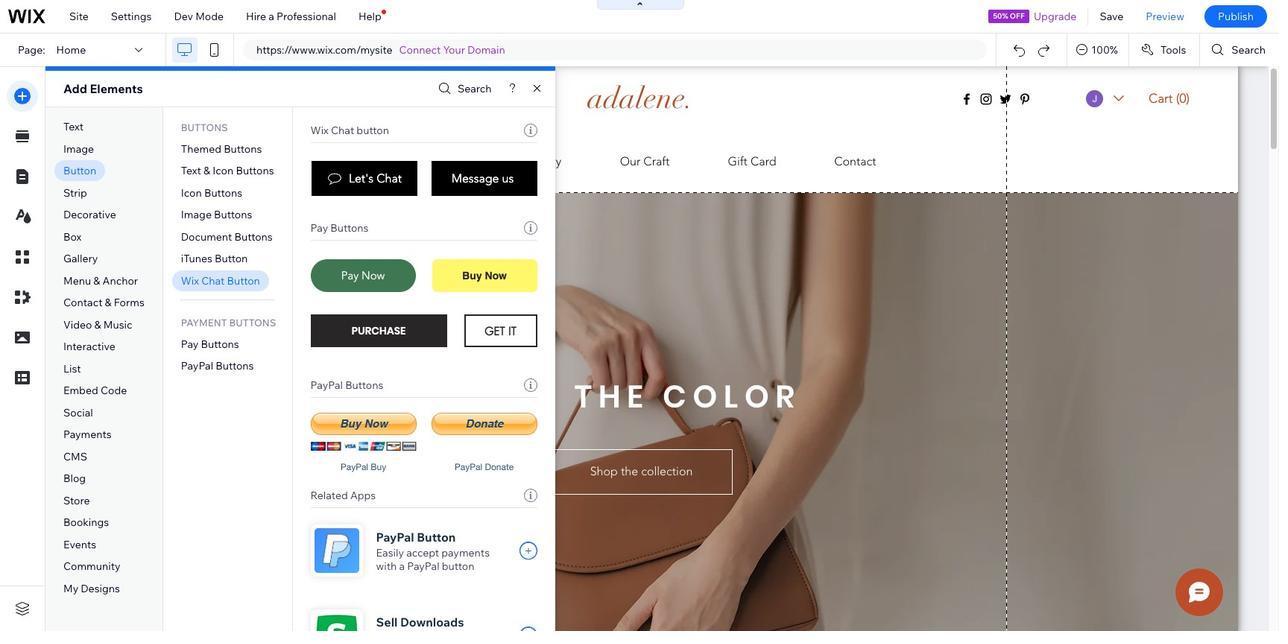 Task type: locate. For each thing, give the bounding box(es) containing it.
community
[[63, 560, 120, 574]]

1 horizontal spatial text
[[181, 164, 201, 178]]

image for image buttons
[[181, 208, 212, 222]]

preview
[[1146, 10, 1185, 23]]

0 horizontal spatial search
[[458, 82, 492, 95]]

chat
[[331, 124, 354, 137], [201, 274, 225, 288]]

https://www.wix.com/mysite connect your domain
[[256, 43, 505, 57]]

& for contact
[[105, 296, 112, 310]]

1 vertical spatial image
[[181, 208, 212, 222]]

button
[[357, 124, 389, 137], [442, 560, 474, 573]]

0 horizontal spatial a
[[269, 10, 274, 23]]

sell
[[376, 615, 398, 630]]

0 vertical spatial chat
[[331, 124, 354, 137]]

professional
[[277, 10, 336, 23]]

0 vertical spatial search
[[1232, 43, 1266, 57]]

forms
[[114, 296, 144, 310]]

search down domain
[[458, 82, 492, 95]]

& up icon buttons
[[204, 164, 210, 178]]

1 horizontal spatial chat
[[331, 124, 354, 137]]

0 vertical spatial wix
[[311, 124, 329, 137]]

menu
[[63, 274, 91, 288]]

image
[[63, 142, 94, 156], [181, 208, 212, 222]]

buy
[[371, 462, 386, 473]]

icon up "image buttons"
[[181, 186, 202, 200]]

payments
[[63, 428, 112, 442]]

text
[[63, 120, 84, 134], [181, 164, 201, 178]]

0 vertical spatial pay
[[311, 221, 328, 235]]

search down 'publish'
[[1232, 43, 1266, 57]]

add
[[63, 81, 87, 96]]

buttons
[[181, 121, 228, 133], [224, 142, 262, 156], [236, 164, 274, 178], [204, 186, 242, 200], [214, 208, 252, 222], [330, 221, 369, 235], [234, 230, 273, 244], [229, 317, 276, 329], [201, 338, 239, 351], [216, 360, 254, 373], [345, 379, 383, 392]]

payment
[[181, 317, 227, 329]]

video & music
[[63, 318, 132, 332]]

a right with
[[399, 560, 405, 573]]

music
[[103, 318, 132, 332]]

elements
[[90, 81, 143, 96]]

text down add
[[63, 120, 84, 134]]

image up "strip"
[[63, 142, 94, 156]]

1 vertical spatial chat
[[201, 274, 225, 288]]

itunes
[[181, 252, 212, 266]]

publish button
[[1205, 5, 1267, 28]]

1 horizontal spatial search button
[[1200, 34, 1279, 66]]

wix chat button
[[181, 274, 260, 288]]

button down document buttons
[[215, 252, 248, 266]]

100%
[[1092, 43, 1118, 57]]

text for text & icon buttons
[[181, 164, 201, 178]]

button
[[63, 164, 96, 178], [215, 252, 248, 266], [227, 274, 260, 288], [417, 530, 456, 545]]

icon
[[213, 164, 234, 178], [181, 186, 202, 200]]

tools
[[1161, 43, 1186, 57]]

search button
[[1200, 34, 1279, 66], [435, 78, 492, 100]]

strip
[[63, 186, 87, 200]]

blog
[[63, 472, 86, 486]]

1 vertical spatial text
[[181, 164, 201, 178]]

1 horizontal spatial image
[[181, 208, 212, 222]]

upgrade
[[1034, 10, 1077, 23]]

0 vertical spatial button
[[357, 124, 389, 137]]

1 vertical spatial icon
[[181, 186, 202, 200]]

embed code
[[63, 384, 127, 398]]

&
[[204, 164, 210, 178], [93, 274, 100, 288], [105, 296, 112, 310], [94, 318, 101, 332]]

wix
[[311, 124, 329, 137], [181, 274, 199, 288]]

0 horizontal spatial button
[[357, 124, 389, 137]]

list
[[63, 362, 81, 376]]

0 vertical spatial paypal buttons
[[181, 360, 254, 373]]

0 vertical spatial a
[[269, 10, 274, 23]]

related apps
[[311, 489, 376, 502]]

related
[[311, 489, 348, 502]]

anchor
[[103, 274, 138, 288]]

text down themed at the top of the page
[[181, 164, 201, 178]]

events
[[63, 538, 96, 552]]

my
[[63, 582, 78, 596]]

store
[[63, 494, 90, 508]]

1 vertical spatial paypal buttons
[[311, 379, 383, 392]]

dev
[[174, 10, 193, 23]]

0 vertical spatial text
[[63, 120, 84, 134]]

1 vertical spatial button
[[442, 560, 474, 573]]

1 horizontal spatial pay buttons
[[311, 221, 369, 235]]

cms
[[63, 450, 87, 464]]

contact & forms
[[63, 296, 144, 310]]

home
[[56, 43, 86, 57]]

sell downloads
[[376, 615, 464, 630]]

1 horizontal spatial paypal buttons
[[311, 379, 383, 392]]

0 vertical spatial image
[[63, 142, 94, 156]]

0 horizontal spatial search button
[[435, 78, 492, 100]]

paypal buy
[[341, 462, 386, 473]]

embed
[[63, 384, 98, 398]]

1 horizontal spatial wix
[[311, 124, 329, 137]]

menu & anchor
[[63, 274, 138, 288]]

1 vertical spatial wix
[[181, 274, 199, 288]]

search
[[1232, 43, 1266, 57], [458, 82, 492, 95]]

document buttons
[[181, 230, 273, 244]]

icon down the themed buttons
[[213, 164, 234, 178]]

& for video
[[94, 318, 101, 332]]

1 vertical spatial search button
[[435, 78, 492, 100]]

0 horizontal spatial pay buttons
[[181, 338, 239, 351]]

pay
[[311, 221, 328, 235], [181, 338, 199, 351]]

a
[[269, 10, 274, 23], [399, 560, 405, 573]]

pay buttons
[[311, 221, 369, 235], [181, 338, 239, 351]]

1 vertical spatial pay
[[181, 338, 199, 351]]

& right menu on the left
[[93, 274, 100, 288]]

document
[[181, 230, 232, 244]]

paypal
[[181, 360, 213, 373], [311, 379, 343, 392], [341, 462, 368, 473], [455, 462, 482, 473], [376, 530, 414, 545], [407, 560, 440, 573]]

0 horizontal spatial chat
[[201, 274, 225, 288]]

your
[[443, 43, 465, 57]]

publish
[[1218, 10, 1254, 23]]

0 vertical spatial icon
[[213, 164, 234, 178]]

a right hire
[[269, 10, 274, 23]]

& left forms
[[105, 296, 112, 310]]

button up accept
[[417, 530, 456, 545]]

paypal buttons
[[181, 360, 254, 373], [311, 379, 383, 392]]

with
[[376, 560, 397, 573]]

0 horizontal spatial paypal buttons
[[181, 360, 254, 373]]

designs
[[81, 582, 120, 596]]

search button down your
[[435, 78, 492, 100]]

1 horizontal spatial a
[[399, 560, 405, 573]]

themed buttons
[[181, 142, 262, 156]]

0 horizontal spatial text
[[63, 120, 84, 134]]

decorative
[[63, 208, 116, 222]]

& right video
[[94, 318, 101, 332]]

box
[[63, 230, 82, 244]]

image for image
[[63, 142, 94, 156]]

gallery
[[63, 252, 98, 266]]

image up document
[[181, 208, 212, 222]]

search button down publish button at the top right of page
[[1200, 34, 1279, 66]]

0 horizontal spatial image
[[63, 142, 94, 156]]

1 horizontal spatial button
[[442, 560, 474, 573]]

1 vertical spatial a
[[399, 560, 405, 573]]

site
[[69, 10, 89, 23]]

50% off
[[993, 11, 1025, 21]]

downloads
[[400, 615, 464, 630]]

0 horizontal spatial wix
[[181, 274, 199, 288]]



Task type: vqa. For each thing, say whether or not it's contained in the screenshot.
the https://www.wix.com/mysite
yes



Task type: describe. For each thing, give the bounding box(es) containing it.
bookings
[[63, 516, 109, 530]]

apps
[[350, 489, 376, 502]]

tools button
[[1129, 34, 1200, 66]]

connect
[[399, 43, 441, 57]]

easily
[[376, 546, 404, 560]]

50%
[[993, 11, 1008, 21]]

0 vertical spatial search button
[[1200, 34, 1279, 66]]

donate
[[485, 462, 514, 473]]

wix chat button
[[311, 124, 389, 137]]

chat for button
[[331, 124, 354, 137]]

a inside the paypal button easily accept payments with a paypal button
[[399, 560, 405, 573]]

0 vertical spatial pay buttons
[[311, 221, 369, 235]]

icon buttons
[[181, 186, 242, 200]]

100% button
[[1068, 34, 1129, 66]]

settings
[[111, 10, 152, 23]]

chat for button
[[201, 274, 225, 288]]

themed
[[181, 142, 221, 156]]

save button
[[1089, 0, 1135, 33]]

button down the itunes button
[[227, 274, 260, 288]]

1 horizontal spatial search
[[1232, 43, 1266, 57]]

preview button
[[1135, 0, 1196, 33]]

wix for wix chat button
[[311, 124, 329, 137]]

add elements
[[63, 81, 143, 96]]

wix for wix chat button
[[181, 274, 199, 288]]

image buttons
[[181, 208, 252, 222]]

hire
[[246, 10, 266, 23]]

1 vertical spatial search
[[458, 82, 492, 95]]

save
[[1100, 10, 1124, 23]]

accept
[[406, 546, 439, 560]]

dev mode
[[174, 10, 224, 23]]

text for text
[[63, 120, 84, 134]]

itunes button
[[181, 252, 248, 266]]

1 horizontal spatial pay
[[311, 221, 328, 235]]

1 vertical spatial pay buttons
[[181, 338, 239, 351]]

mode
[[195, 10, 224, 23]]

paypal donate
[[455, 462, 514, 473]]

interactive
[[63, 340, 115, 354]]

& for menu
[[93, 274, 100, 288]]

contact
[[63, 296, 102, 310]]

https://www.wix.com/mysite
[[256, 43, 393, 57]]

text & icon buttons
[[181, 164, 274, 178]]

button inside the paypal button easily accept payments with a paypal button
[[417, 530, 456, 545]]

payment buttons
[[181, 317, 276, 329]]

my designs
[[63, 582, 120, 596]]

button up "strip"
[[63, 164, 96, 178]]

1 horizontal spatial icon
[[213, 164, 234, 178]]

button inside the paypal button easily accept payments with a paypal button
[[442, 560, 474, 573]]

0 horizontal spatial pay
[[181, 338, 199, 351]]

paypal button easily accept payments with a paypal button
[[376, 530, 490, 573]]

social
[[63, 406, 93, 420]]

0 horizontal spatial icon
[[181, 186, 202, 200]]

hire a professional
[[246, 10, 336, 23]]

help
[[358, 10, 382, 23]]

code
[[101, 384, 127, 398]]

video
[[63, 318, 92, 332]]

& for text
[[204, 164, 210, 178]]

domain
[[467, 43, 505, 57]]

payments
[[441, 546, 490, 560]]

off
[[1010, 11, 1025, 21]]



